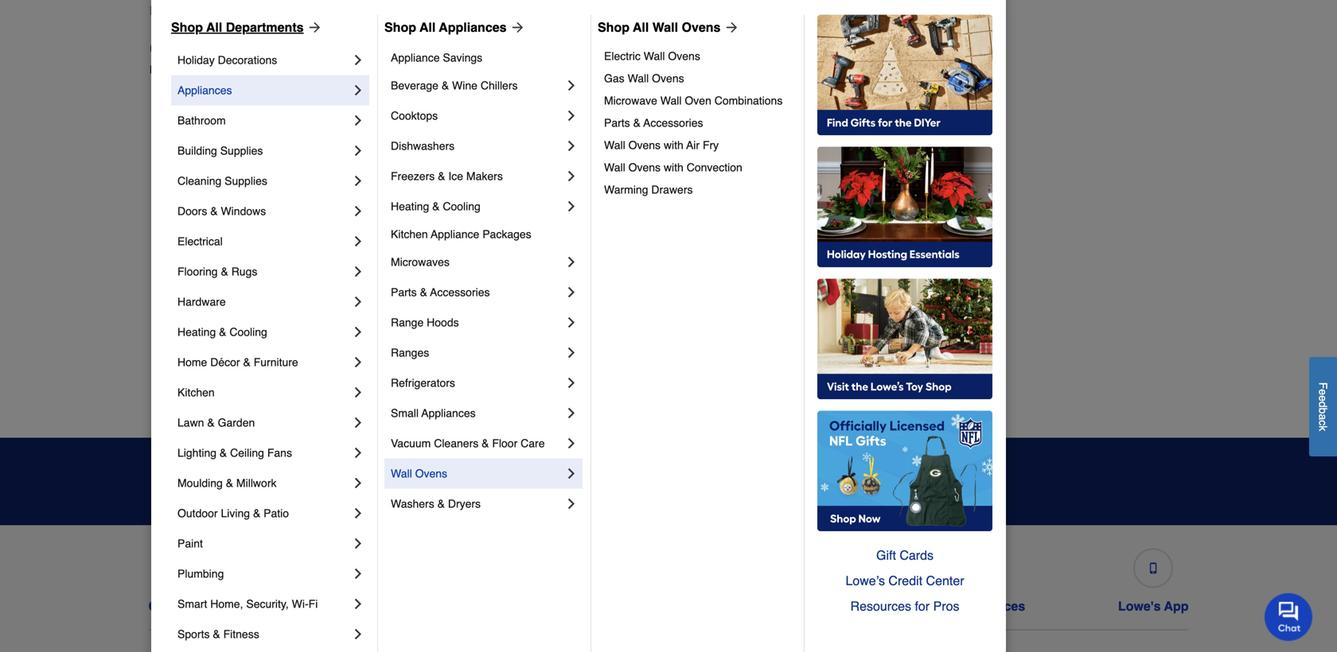 Task type: locate. For each thing, give the bounding box(es) containing it.
1 vertical spatial supplies
[[225, 175, 267, 187]]

1 vertical spatial parts
[[391, 286, 417, 299]]

& for washers & dryers's chevron right image
[[438, 498, 445, 511]]

supplies for cleaning supplies
[[225, 175, 267, 187]]

2 horizontal spatial shop
[[598, 20, 630, 35]]

shop all departments link
[[171, 18, 323, 37]]

& left the floor
[[482, 437, 489, 450]]

ovens up warming drawers
[[629, 161, 661, 174]]

1 with from the top
[[664, 139, 684, 152]]

& for chevron right image for parts & accessories
[[420, 286, 427, 299]]

chevron right image for parts & accessories
[[564, 285, 580, 300]]

e up b
[[1317, 396, 1330, 402]]

kitchen
[[391, 228, 428, 241], [178, 386, 215, 399]]

2 shop from the left
[[385, 20, 416, 35]]

0 vertical spatial cards
[[900, 548, 934, 563]]

shop down new jersey at left
[[385, 20, 416, 35]]

heating for chevron right icon corresponding to heating & cooling
[[391, 200, 429, 213]]

1 horizontal spatial credit
[[889, 574, 923, 589]]

all up electric wall ovens
[[633, 20, 649, 35]]

rio grande link
[[941, 176, 998, 191]]

2 horizontal spatial lowe's
[[1119, 599, 1161, 614]]

jersey down the departments
[[260, 63, 292, 76]]

0 horizontal spatial cards
[[770, 599, 806, 614]]

shop all appliances
[[385, 20, 507, 35]]

chevron right image for freezers & ice makers
[[564, 168, 580, 184]]

e up d
[[1317, 390, 1330, 396]]

lighting
[[178, 447, 217, 460]]

chevron right image for beverage & wine chillers
[[564, 78, 580, 93]]

1 vertical spatial credit
[[567, 599, 604, 614]]

cooling up kitchen appliance packages
[[443, 200, 481, 213]]

0 horizontal spatial cooling
[[230, 326, 267, 339]]

union
[[941, 336, 970, 349]]

& down hamilton
[[432, 200, 440, 213]]

chevron right image
[[564, 108, 580, 124], [350, 113, 366, 128], [564, 138, 580, 154], [350, 143, 366, 159], [564, 168, 580, 184], [564, 254, 580, 270], [564, 285, 580, 300], [350, 294, 366, 310], [350, 324, 366, 340], [564, 345, 580, 361], [350, 385, 366, 401], [564, 436, 580, 452], [564, 496, 580, 512], [350, 597, 366, 613], [350, 627, 366, 643]]

1 horizontal spatial gift
[[877, 548, 896, 563]]

all for appliances
[[420, 20, 436, 35]]

1 all from the left
[[206, 20, 222, 35]]

eatontown
[[162, 336, 215, 349]]

1 horizontal spatial arrow right image
[[721, 19, 740, 35]]

installation services link
[[902, 543, 1026, 615]]

1 horizontal spatial heating & cooling link
[[391, 191, 564, 222]]

0 horizontal spatial heating & cooling
[[178, 326, 267, 339]]

& for heating & cooling's chevron right image
[[219, 326, 226, 339]]

1 horizontal spatial shop
[[385, 20, 416, 35]]

1 horizontal spatial a
[[1317, 414, 1330, 421]]

flooring & rugs
[[178, 265, 257, 278]]

b
[[1317, 408, 1330, 414]]

kitchen for kitchen appliance packages
[[391, 228, 428, 241]]

appliances up cleaners
[[422, 407, 476, 420]]

kitchen link
[[178, 378, 350, 408]]

arrow right image
[[507, 19, 526, 35], [721, 19, 740, 35]]

lowe's credit center
[[521, 599, 648, 614]]

convection
[[687, 161, 743, 174]]

2 horizontal spatial all
[[633, 20, 649, 35]]

arrow right image for shop all wall ovens
[[721, 19, 740, 35]]

1 horizontal spatial kitchen
[[391, 228, 428, 241]]

holiday decorations link
[[178, 45, 350, 75]]

east brunswick link
[[162, 271, 239, 287]]

chat invite button image
[[1265, 593, 1314, 642]]

microwave wall oven combinations link
[[604, 89, 793, 112]]

stores
[[187, 63, 219, 76]]

& for chevron right icon related to moulding & millwork
[[226, 477, 233, 490]]

supplies
[[220, 144, 263, 157], [225, 175, 267, 187]]

microwave wall oven combinations
[[604, 94, 783, 107]]

1 vertical spatial heating & cooling link
[[178, 317, 350, 347]]

& up range hoods
[[420, 286, 427, 299]]

cooling up home décor & furniture
[[230, 326, 267, 339]]

& inside 'link'
[[482, 437, 489, 450]]

new jersey
[[343, 3, 410, 18]]

decorations
[[218, 54, 277, 66]]

1 horizontal spatial parts
[[604, 117, 630, 129]]

lowe's inside city directory lowe's stores in new jersey
[[150, 63, 184, 76]]

warming drawers
[[604, 183, 693, 196]]

hardware link
[[178, 287, 350, 317]]

1 horizontal spatial new
[[343, 3, 369, 18]]

kitchen up microwaves
[[391, 228, 428, 241]]

1 vertical spatial new
[[234, 63, 256, 76]]

heating & cooling down hamilton
[[391, 200, 481, 213]]

hamilton link
[[422, 176, 466, 191]]

2 vertical spatial appliances
[[422, 407, 476, 420]]

order
[[351, 599, 386, 614]]

1 vertical spatial center
[[608, 599, 648, 614]]

appliance up 'beverage'
[[391, 51, 440, 64]]

lighting & ceiling fans
[[178, 447, 292, 460]]

& right sports
[[213, 628, 220, 641]]

0 vertical spatial cooling
[[443, 200, 481, 213]]

delran link
[[162, 207, 195, 223]]

home décor & furniture link
[[178, 347, 350, 378]]

0 horizontal spatial center
[[608, 599, 648, 614]]

gift cards link
[[741, 543, 809, 615], [818, 543, 993, 569]]

building supplies link
[[178, 136, 350, 166]]

chevron right image for sports & fitness
[[350, 627, 366, 643]]

1 vertical spatial appliances
[[178, 84, 232, 97]]

appliance savings
[[391, 51, 483, 64]]

0 vertical spatial new
[[343, 3, 369, 18]]

1 horizontal spatial gift cards
[[877, 548, 934, 563]]

with for convection
[[664, 161, 684, 174]]

supplies up windows at top left
[[225, 175, 267, 187]]

center for lowe's credit center
[[926, 574, 965, 589]]

kitchen down harbor
[[178, 386, 215, 399]]

deals,
[[357, 463, 413, 485]]

gas
[[604, 72, 625, 85]]

all inside shop all appliances "link"
[[420, 20, 436, 35]]

chevron right image for paint
[[350, 536, 366, 552]]

parts down microwave
[[604, 117, 630, 129]]

& right lawn
[[207, 417, 215, 429]]

1 e from the top
[[1317, 390, 1330, 396]]

all for departments
[[206, 20, 222, 35]]

0 horizontal spatial heating
[[178, 326, 216, 339]]

cleaning supplies link
[[178, 166, 350, 196]]

parts & accessories link down the oven
[[604, 112, 793, 134]]

accessories for parts & accessories "link" to the top
[[644, 117, 703, 129]]

0 vertical spatial appliances
[[439, 20, 507, 35]]

accessories up range hoods link
[[430, 286, 490, 299]]

wall ovens with air fry
[[604, 139, 719, 152]]

f e e d b a c k button
[[1310, 357, 1338, 457]]

sports
[[178, 628, 210, 641]]

installation
[[902, 599, 970, 614]]

and
[[522, 463, 556, 485]]

1 horizontal spatial heating & cooling
[[391, 200, 481, 213]]

shop inside "link"
[[385, 20, 416, 35]]

hamilton
[[422, 177, 466, 190]]

doors & windows
[[178, 205, 266, 218]]

accessories
[[644, 117, 703, 129], [430, 286, 490, 299]]

parts & accessories up "hoods"
[[391, 286, 490, 299]]

princeton link
[[941, 144, 988, 160]]

1 vertical spatial a
[[1317, 414, 1330, 421]]

& down rutherford at the top of the page
[[219, 326, 226, 339]]

0 horizontal spatial jersey
[[260, 63, 292, 76]]

1 arrow right image from the left
[[507, 19, 526, 35]]

0 horizontal spatial arrow right image
[[507, 19, 526, 35]]

all down store
[[206, 20, 222, 35]]

& left ice
[[438, 170, 445, 183]]

heating & cooling down rutherford at the top of the page
[[178, 326, 267, 339]]

0 horizontal spatial gift cards
[[744, 599, 806, 614]]

east inside 'link'
[[162, 305, 185, 317]]

gift cards
[[877, 548, 934, 563], [744, 599, 806, 614]]

supplies up "cleaning supplies"
[[220, 144, 263, 157]]

all for wall
[[633, 20, 649, 35]]

0 horizontal spatial a
[[180, 3, 187, 18]]

2 arrow right image from the left
[[721, 19, 740, 35]]

washers & dryers
[[391, 498, 481, 511]]

ranges link
[[391, 338, 564, 368]]

jersey up shop all appliances
[[372, 3, 410, 18]]

lowe's
[[150, 63, 184, 76], [521, 599, 564, 614], [1119, 599, 1161, 614]]

2 all from the left
[[420, 20, 436, 35]]

1 horizontal spatial parts & accessories link
[[604, 112, 793, 134]]

1 horizontal spatial center
[[926, 574, 965, 589]]

0 horizontal spatial accessories
[[430, 286, 490, 299]]

heating & cooling link for heating & cooling's chevron right image
[[178, 317, 350, 347]]

a up k
[[1317, 414, 1330, 421]]

with up drawers
[[664, 161, 684, 174]]

0 horizontal spatial lowe's
[[150, 63, 184, 76]]

toms
[[941, 273, 968, 285]]

cards
[[900, 548, 934, 563], [770, 599, 806, 614]]

kitchen for kitchen
[[178, 386, 215, 399]]

heating down the freezers
[[391, 200, 429, 213]]

0 vertical spatial with
[[664, 139, 684, 152]]

drawers
[[652, 183, 693, 196]]

& left patio
[[253, 507, 261, 520]]

0 vertical spatial kitchen
[[391, 228, 428, 241]]

heating for heating & cooling's chevron right image
[[178, 326, 216, 339]]

1 shop from the left
[[171, 20, 203, 35]]

order status link
[[351, 543, 428, 615]]

moulding & millwork link
[[178, 468, 350, 499]]

heating & cooling link down makers
[[391, 191, 564, 222]]

& left millwork
[[226, 477, 233, 490]]

credit inside 'lowe's credit center' link
[[889, 574, 923, 589]]

0 horizontal spatial new
[[234, 63, 256, 76]]

heating & cooling link up furniture
[[178, 317, 350, 347]]

0 horizontal spatial gift cards link
[[741, 543, 809, 615]]

1 horizontal spatial lowe's
[[521, 599, 564, 614]]

1 horizontal spatial accessories
[[644, 117, 703, 129]]

new inside new jersey button
[[343, 3, 369, 18]]

all inside the shop all departments link
[[206, 20, 222, 35]]

parts & accessories up wall ovens with air fry
[[604, 117, 703, 129]]

all up appliance savings
[[420, 20, 436, 35]]

1 vertical spatial parts & accessories link
[[391, 277, 564, 308]]

chevron right image for microwaves
[[564, 254, 580, 270]]

1 vertical spatial jersey
[[260, 63, 292, 76]]

east up eatontown "link"
[[162, 305, 185, 317]]

chevron right image for range hoods
[[564, 315, 580, 331]]

0 vertical spatial east
[[162, 273, 185, 285]]

& for chevron right image associated with freezers & ice makers
[[438, 170, 445, 183]]

0 horizontal spatial kitchen
[[178, 386, 215, 399]]

cooling
[[443, 200, 481, 213], [230, 326, 267, 339]]

city
[[150, 38, 186, 60]]

1 vertical spatial accessories
[[430, 286, 490, 299]]

eatontown link
[[162, 335, 215, 351]]

with left air
[[664, 139, 684, 152]]

chevron right image for lighting & ceiling fans
[[350, 445, 366, 461]]

store
[[191, 3, 223, 18]]

0 horizontal spatial all
[[206, 20, 222, 35]]

holiday decorations
[[178, 54, 277, 66]]

1 horizontal spatial all
[[420, 20, 436, 35]]

0 vertical spatial heating
[[391, 200, 429, 213]]

0 vertical spatial parts
[[604, 117, 630, 129]]

a right find on the left top of the page
[[180, 3, 187, 18]]

trends
[[561, 463, 624, 485]]

heating down east rutherford 'link'
[[178, 326, 216, 339]]

pros
[[934, 599, 960, 614]]

princeton
[[941, 145, 988, 158]]

shop up electric
[[598, 20, 630, 35]]

jersey inside button
[[372, 3, 410, 18]]

2 with from the top
[[664, 161, 684, 174]]

1 vertical spatial cooling
[[230, 326, 267, 339]]

0 horizontal spatial parts & accessories
[[391, 286, 490, 299]]

0 vertical spatial heating & cooling link
[[391, 191, 564, 222]]

2 east from the top
[[162, 305, 185, 317]]

cleaning
[[178, 175, 222, 187]]

0 horizontal spatial shop
[[171, 20, 203, 35]]

east down deptford link
[[162, 273, 185, 285]]

parts & accessories link up "hoods"
[[391, 277, 564, 308]]

3 all from the left
[[633, 20, 649, 35]]

ovens up washers & dryers
[[415, 468, 447, 480]]

arrow right image inside 'shop all wall ovens' link
[[721, 19, 740, 35]]

3 shop from the left
[[598, 20, 630, 35]]

chevron right image
[[350, 52, 366, 68], [564, 78, 580, 93], [350, 82, 366, 98], [350, 173, 366, 189], [564, 199, 580, 214], [350, 203, 366, 219], [350, 234, 366, 250], [350, 264, 366, 280], [564, 315, 580, 331], [350, 355, 366, 371], [564, 375, 580, 391], [564, 406, 580, 421], [350, 415, 366, 431], [350, 445, 366, 461], [564, 466, 580, 482], [350, 476, 366, 492], [350, 506, 366, 522], [350, 536, 366, 552], [350, 566, 366, 582]]

arrow right image up electric wall ovens link
[[721, 19, 740, 35]]

a inside f e e d b a c k button
[[1317, 414, 1330, 421]]

chevron right image for doors & windows
[[350, 203, 366, 219]]

wall ovens link
[[391, 459, 564, 489]]

in
[[222, 63, 231, 76]]

lowe's for lowe's app
[[1119, 599, 1161, 614]]

holiday
[[178, 54, 215, 66]]

appliances down stores
[[178, 84, 232, 97]]

0 vertical spatial supplies
[[220, 144, 263, 157]]

1 horizontal spatial parts & accessories
[[604, 117, 703, 129]]

0 vertical spatial jersey
[[372, 3, 410, 18]]

maple
[[681, 145, 712, 158]]

washers & dryers link
[[391, 489, 564, 519]]

east for east brunswick
[[162, 273, 185, 285]]

east rutherford link
[[162, 303, 240, 319]]

& left wine
[[442, 79, 449, 92]]

0 vertical spatial credit
[[889, 574, 923, 589]]

a inside find a store link
[[180, 3, 187, 18]]

1 vertical spatial kitchen
[[178, 386, 215, 399]]

arrow right image for shop all appliances
[[507, 19, 526, 35]]

chevron right image for outdoor living & patio
[[350, 506, 366, 522]]

1 horizontal spatial heating
[[391, 200, 429, 213]]

to
[[577, 488, 588, 501]]

dryers
[[448, 498, 481, 511]]

0 horizontal spatial heating & cooling link
[[178, 317, 350, 347]]

packages
[[483, 228, 532, 241]]

& right doors
[[210, 205, 218, 218]]

delran
[[162, 209, 195, 222]]

0 horizontal spatial gift
[[744, 599, 766, 614]]

chevron right image for plumbing
[[350, 566, 366, 582]]

accessories up wall ovens with air fry
[[644, 117, 703, 129]]

credit inside the lowe's credit center link
[[567, 599, 604, 614]]

departments
[[226, 20, 304, 35]]

1 vertical spatial east
[[162, 305, 185, 317]]

1 vertical spatial heating & cooling
[[178, 326, 267, 339]]

& left ceiling
[[220, 447, 227, 460]]

0 horizontal spatial parts
[[391, 286, 417, 299]]

all inside 'shop all wall ovens' link
[[633, 20, 649, 35]]

chevron right image for ranges
[[564, 345, 580, 361]]

0 vertical spatial parts & accessories
[[604, 117, 703, 129]]

find a store link
[[150, 1, 223, 20]]

parts up range
[[391, 286, 417, 299]]

1 vertical spatial heating
[[178, 326, 216, 339]]

& left dryers
[[438, 498, 445, 511]]

0 vertical spatial center
[[926, 574, 965, 589]]

& left rugs
[[221, 265, 228, 278]]

& right décor
[[243, 356, 251, 369]]

microwaves link
[[391, 247, 564, 277]]

cooktops
[[391, 109, 438, 122]]

arrow right image up appliance savings link
[[507, 19, 526, 35]]

1 horizontal spatial jersey
[[372, 3, 410, 18]]

0 vertical spatial a
[[180, 3, 187, 18]]

cooktops link
[[391, 101, 564, 131]]

appliances up savings
[[439, 20, 507, 35]]

wall ovens with convection
[[604, 161, 743, 174]]

lowe's credit center
[[846, 574, 965, 589]]

smart
[[178, 598, 207, 611]]

shop down find a store on the top left
[[171, 20, 203, 35]]

deptford
[[162, 241, 205, 254]]

0 vertical spatial accessories
[[644, 117, 703, 129]]

0 horizontal spatial credit
[[567, 599, 604, 614]]

1 east from the top
[[162, 273, 185, 285]]

chevron right image for hardware
[[350, 294, 366, 310]]

with
[[664, 139, 684, 152], [664, 161, 684, 174]]

1 vertical spatial with
[[664, 161, 684, 174]]

contact us & faq
[[148, 599, 258, 614]]

appliance up holmdel
[[431, 228, 480, 241]]

arrow right image inside shop all appliances "link"
[[507, 19, 526, 35]]



Task type: describe. For each thing, give the bounding box(es) containing it.
chevron right image for kitchen
[[350, 385, 366, 401]]

chevron right image for cleaning supplies
[[350, 173, 366, 189]]

windows
[[221, 205, 266, 218]]

chevron right image for lawn & garden
[[350, 415, 366, 431]]

fitness
[[223, 628, 259, 641]]

turnersville link
[[941, 303, 998, 319]]

appliances inside "link"
[[439, 20, 507, 35]]

with for air
[[664, 139, 684, 152]]

dishwashers link
[[391, 131, 564, 161]]

woodbridge
[[941, 400, 1001, 413]]

credit for lowe's
[[567, 599, 604, 614]]

supplies for building supplies
[[220, 144, 263, 157]]

cleaning supplies
[[178, 175, 267, 187]]

toms river
[[941, 273, 997, 285]]

up
[[937, 474, 954, 489]]

jersey inside city directory lowe's stores in new jersey
[[260, 63, 292, 76]]

& for flooring & rugs chevron right icon
[[221, 265, 228, 278]]

union link
[[941, 335, 970, 351]]

hackettstown link
[[422, 144, 489, 160]]

& for chevron right icon associated with beverage & wine chillers
[[442, 79, 449, 92]]

building supplies
[[178, 144, 263, 157]]

new inside city directory lowe's stores in new jersey
[[234, 63, 256, 76]]

range hoods link
[[391, 308, 564, 338]]

east for east rutherford
[[162, 305, 185, 317]]

voorhees
[[941, 368, 988, 381]]

wall ovens
[[391, 468, 447, 480]]

& for lawn & garden's chevron right icon
[[207, 417, 215, 429]]

outdoor
[[178, 507, 218, 520]]

resources for pros
[[851, 599, 960, 614]]

holmdel
[[422, 241, 463, 254]]

installation services
[[902, 599, 1026, 614]]

chevron right image for dishwashers
[[564, 138, 580, 154]]

egg
[[162, 368, 182, 381]]

shop for shop all appliances
[[385, 20, 416, 35]]

river
[[971, 273, 997, 285]]

butler
[[162, 177, 192, 190]]

freezers
[[391, 170, 435, 183]]

chevron right image for home décor & furniture
[[350, 355, 366, 371]]

visit the lowe's toy shop. image
[[818, 279, 993, 400]]

chevron right image for flooring & rugs
[[350, 264, 366, 280]]

0 horizontal spatial parts & accessories link
[[391, 277, 564, 308]]

find a store
[[150, 3, 223, 18]]

building
[[178, 144, 217, 157]]

find gifts for the diyer. image
[[818, 15, 993, 136]]

chevron right image for electrical
[[350, 234, 366, 250]]

0 vertical spatial parts & accessories link
[[604, 112, 793, 134]]

home
[[178, 356, 207, 369]]

home,
[[210, 598, 243, 611]]

microwave
[[604, 94, 658, 107]]

piscataway
[[941, 113, 997, 126]]

mobile image
[[1148, 563, 1159, 574]]

lowe's for lowe's credit center
[[521, 599, 564, 614]]

east rutherford
[[162, 305, 240, 317]]

center for lowe's credit center
[[608, 599, 648, 614]]

lawn
[[178, 417, 204, 429]]

manchester
[[681, 113, 740, 126]]

shop for shop all departments
[[171, 20, 203, 35]]

chevron right image for smart home, security, wi-fi
[[350, 597, 366, 613]]

security,
[[246, 598, 289, 611]]

customer care image
[[198, 563, 209, 574]]

chevron right image for vacuum cleaners & floor care
[[564, 436, 580, 452]]

chevron right image for appliances
[[350, 82, 366, 98]]

chevron right image for heating & cooling
[[564, 199, 580, 214]]

0 vertical spatial heating & cooling
[[391, 200, 481, 213]]

shop all wall ovens link
[[598, 18, 740, 37]]

resources for pros link
[[818, 594, 993, 620]]

flooring
[[178, 265, 218, 278]]

plumbing
[[178, 568, 224, 581]]

chevron right image for building supplies
[[350, 143, 366, 159]]

chevron right image for wall ovens
[[564, 466, 580, 482]]

order status
[[351, 599, 428, 614]]

0 vertical spatial appliance
[[391, 51, 440, 64]]

beverage & wine chillers link
[[391, 70, 564, 101]]

app
[[1164, 599, 1189, 614]]

dimensions image
[[958, 563, 970, 574]]

fi
[[309, 598, 318, 611]]

smart home, security, wi-fi
[[178, 598, 318, 611]]

brick
[[162, 145, 187, 158]]

0 vertical spatial gift cards
[[877, 548, 934, 563]]

small appliances link
[[391, 398, 564, 429]]

wall ovens with convection link
[[604, 156, 793, 179]]

ovens up electric wall ovens link
[[682, 20, 721, 35]]

& for chevron right icon corresponding to heating & cooling
[[432, 200, 440, 213]]

d
[[1317, 402, 1330, 408]]

chevron right image for washers & dryers
[[564, 496, 580, 512]]

lawn & garden link
[[178, 408, 350, 438]]

1 vertical spatial gift cards
[[744, 599, 806, 614]]

lowe's
[[846, 574, 885, 589]]

shop for shop all wall ovens
[[598, 20, 630, 35]]

décor
[[210, 356, 240, 369]]

2 e from the top
[[1317, 396, 1330, 402]]

& for doors & windows's chevron right icon
[[210, 205, 218, 218]]

warming
[[604, 183, 648, 196]]

chevron right image for refrigerators
[[564, 375, 580, 391]]

gas wall ovens
[[604, 72, 684, 85]]

home décor & furniture
[[178, 356, 298, 369]]

kitchen appliance packages link
[[391, 222, 580, 247]]

chevron right image for holiday decorations
[[350, 52, 366, 68]]

plumbing link
[[178, 559, 350, 589]]

warming drawers link
[[604, 179, 793, 201]]

contact us & faq link
[[148, 543, 258, 615]]

1 horizontal spatial cooling
[[443, 200, 481, 213]]

shop all wall ovens
[[598, 20, 721, 35]]

wall ovens with air fry link
[[604, 134, 793, 156]]

garden
[[218, 417, 255, 429]]

vacuum cleaners & floor care link
[[391, 429, 564, 459]]

kitchen appliance packages
[[391, 228, 532, 241]]

& down microwave
[[633, 117, 641, 129]]

& right us
[[219, 599, 228, 614]]

c
[[1317, 421, 1330, 426]]

wi-
[[292, 598, 309, 611]]

lumberton link
[[422, 367, 475, 383]]

status
[[389, 599, 428, 614]]

holiday hosting essentials. image
[[818, 147, 993, 268]]

1 horizontal spatial cards
[[900, 548, 934, 563]]

& for sports & fitness's chevron right image
[[213, 628, 220, 641]]

credit for lowe's
[[889, 574, 923, 589]]

services
[[973, 599, 1026, 614]]

beverage & wine chillers
[[391, 79, 518, 92]]

brunswick
[[188, 273, 239, 285]]

new jersey button
[[343, 1, 410, 20]]

1 vertical spatial appliance
[[431, 228, 480, 241]]

1 vertical spatial cards
[[770, 599, 806, 614]]

chevron right image for heating & cooling
[[350, 324, 366, 340]]

electrical
[[178, 235, 223, 248]]

1 vertical spatial parts & accessories
[[391, 286, 490, 299]]

floor
[[492, 437, 518, 450]]

1 horizontal spatial gift cards link
[[818, 543, 993, 569]]

vacuum
[[391, 437, 431, 450]]

accessories for the left parts & accessories "link"
[[430, 286, 490, 299]]

ovens up wall ovens with convection
[[629, 139, 661, 152]]

ovens up gas wall ovens link
[[668, 50, 700, 62]]

heating & cooling link for chevron right icon corresponding to heating & cooling
[[391, 191, 564, 222]]

arrow right image
[[304, 19, 323, 35]]

turnersville
[[941, 305, 998, 317]]

electric wall ovens
[[604, 50, 700, 62]]

microwaves
[[391, 256, 450, 269]]

paint
[[178, 538, 203, 550]]

chevron right image for bathroom
[[350, 113, 366, 128]]

living
[[221, 507, 250, 520]]

sewell link
[[941, 207, 974, 223]]

beverage
[[391, 79, 439, 92]]

& for lighting & ceiling fans chevron right icon
[[220, 447, 227, 460]]

officially licensed n f l gifts. shop now. image
[[818, 411, 993, 532]]

ovens down electric wall ovens
[[652, 72, 684, 85]]

combinations
[[715, 94, 783, 107]]

0 vertical spatial gift
[[877, 548, 896, 563]]

chevron right image for small appliances
[[564, 406, 580, 421]]

sign up form
[[643, 461, 981, 504]]

faq
[[232, 599, 258, 614]]

wine
[[452, 79, 478, 92]]

chevron right image for moulding & millwork
[[350, 476, 366, 492]]

find
[[150, 3, 177, 18]]

sign up
[[906, 474, 954, 489]]

1 vertical spatial gift
[[744, 599, 766, 614]]

chevron right image for cooktops
[[564, 108, 580, 124]]



Task type: vqa. For each thing, say whether or not it's contained in the screenshot.
working
no



